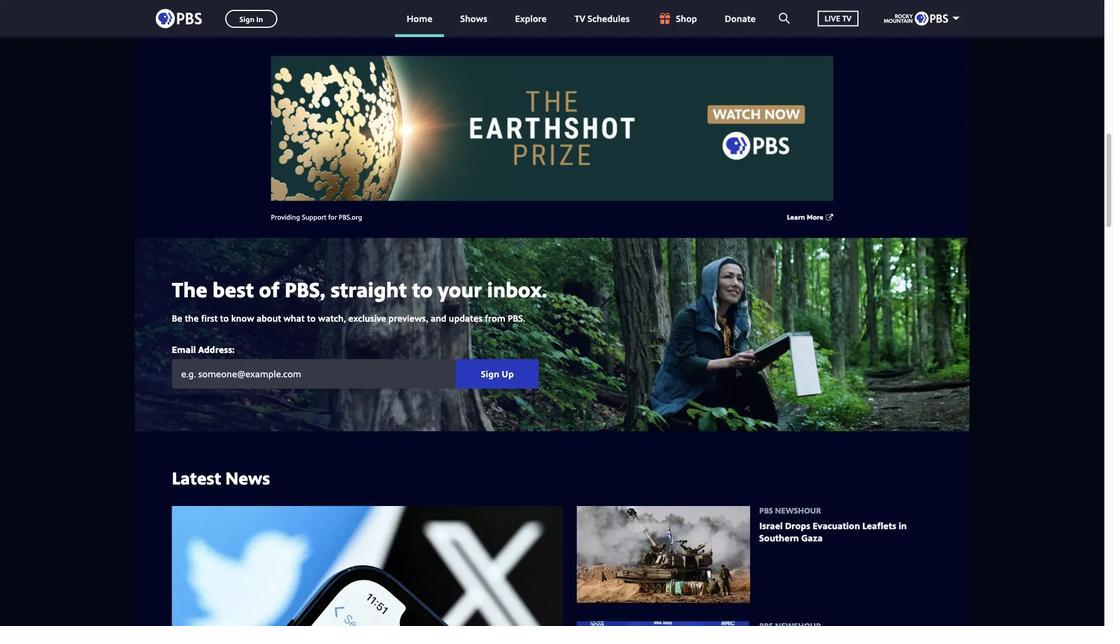 Task type: vqa. For each thing, say whether or not it's contained in the screenshot.
the Sort By: element
no



Task type: describe. For each thing, give the bounding box(es) containing it.
pbs.
[[508, 312, 525, 324]]

donate
[[725, 12, 756, 25]]

schedules
[[588, 12, 630, 25]]

inbox.
[[487, 275, 548, 303]]

gaza
[[801, 532, 823, 544]]

address:
[[198, 343, 235, 355]]

best
[[212, 275, 254, 303]]

pbs newshour link
[[759, 505, 821, 516]]

previews,
[[389, 312, 428, 324]]

home
[[407, 12, 433, 25]]

search image
[[779, 13, 790, 24]]

learn more link
[[787, 212, 824, 222]]

shows
[[460, 12, 487, 25]]

providing support for pbs.org
[[271, 212, 362, 222]]

the
[[185, 312, 199, 324]]

0 horizontal spatial tv
[[575, 12, 585, 25]]

up
[[502, 367, 514, 380]]

drops
[[785, 519, 810, 532]]

the best of pbs, straight to your inbox.
[[172, 275, 548, 303]]

the
[[172, 275, 207, 303]]

in
[[899, 519, 907, 532]]

providing
[[271, 212, 300, 222]]

learn more
[[787, 212, 824, 222]]

about
[[257, 312, 281, 324]]

your
[[438, 275, 482, 303]]

sign
[[481, 367, 500, 380]]

pbs,
[[285, 275, 326, 303]]

live tv
[[825, 13, 852, 24]]

be the first to know about what to watch, exclusive previews, and updates from pbs.
[[172, 312, 525, 324]]

latest
[[172, 466, 221, 490]]

1 horizontal spatial to
[[307, 312, 316, 324]]

updates
[[449, 312, 483, 324]]

tv schedules link
[[563, 0, 641, 37]]

newshour
[[775, 505, 821, 516]]

pbs newshour: temporary bill signed to avoid a gov't shutdown image
[[577, 622, 750, 626]]

pbs
[[759, 505, 773, 516]]

pbs.org
[[339, 212, 362, 222]]

explore link
[[504, 0, 558, 37]]

pbs newshour: ibm pulls advertising from x image
[[172, 506, 563, 626]]

shop link
[[646, 0, 709, 37]]

sign up button
[[456, 359, 539, 389]]



Task type: locate. For each thing, give the bounding box(es) containing it.
donate link
[[713, 0, 767, 37]]

latest news
[[172, 466, 270, 490]]

pbs image
[[156, 6, 202, 32]]

southern
[[759, 532, 799, 544]]

1 horizontal spatial tv
[[842, 13, 852, 24]]

2 horizontal spatial to
[[412, 275, 433, 303]]

from
[[485, 312, 505, 324]]

exclusive
[[348, 312, 386, 324]]

news
[[225, 466, 270, 490]]

shows link
[[449, 0, 499, 37]]

rmpbs image
[[884, 12, 948, 26]]

to right first
[[220, 312, 229, 324]]

and
[[431, 312, 447, 324]]

leaflets
[[862, 519, 896, 532]]

israel
[[759, 519, 783, 532]]

what
[[284, 312, 305, 324]]

pbs newshour israel drops evacuation leaflets in southern gaza
[[759, 505, 907, 544]]

tv
[[575, 12, 585, 25], [842, 13, 852, 24]]

first
[[201, 312, 218, 324]]

email address:
[[172, 343, 235, 355]]

support
[[302, 212, 326, 222]]

sign up
[[481, 367, 514, 380]]

to up previews,
[[412, 275, 433, 303]]

evacuation
[[813, 519, 860, 532]]

watch,
[[318, 312, 346, 324]]

straight
[[331, 275, 407, 303]]

to
[[412, 275, 433, 303], [220, 312, 229, 324], [307, 312, 316, 324]]

for
[[328, 212, 337, 222]]

israel drops evacuation leaflets in southern gaza link
[[759, 519, 907, 544]]

be
[[172, 312, 182, 324]]

Email Address: email field
[[172, 359, 456, 389]]

live tv link
[[806, 0, 870, 37]]

pbs newshour: israel drops evacuation leaflets in southern gaza image
[[577, 506, 750, 603]]

to right 'what'
[[307, 312, 316, 324]]

shop
[[676, 12, 697, 25]]

know
[[231, 312, 254, 324]]

explore
[[515, 12, 547, 25]]

tv right live
[[842, 13, 852, 24]]

email
[[172, 343, 196, 355]]

0 horizontal spatial to
[[220, 312, 229, 324]]

tv schedules
[[575, 12, 630, 25]]

home link
[[395, 0, 444, 37]]

more
[[807, 212, 824, 222]]

tv left 'schedules'
[[575, 12, 585, 25]]

advertisement region
[[271, 56, 833, 201]]

live
[[825, 13, 840, 24]]

learn
[[787, 212, 805, 222]]

of
[[259, 275, 280, 303]]



